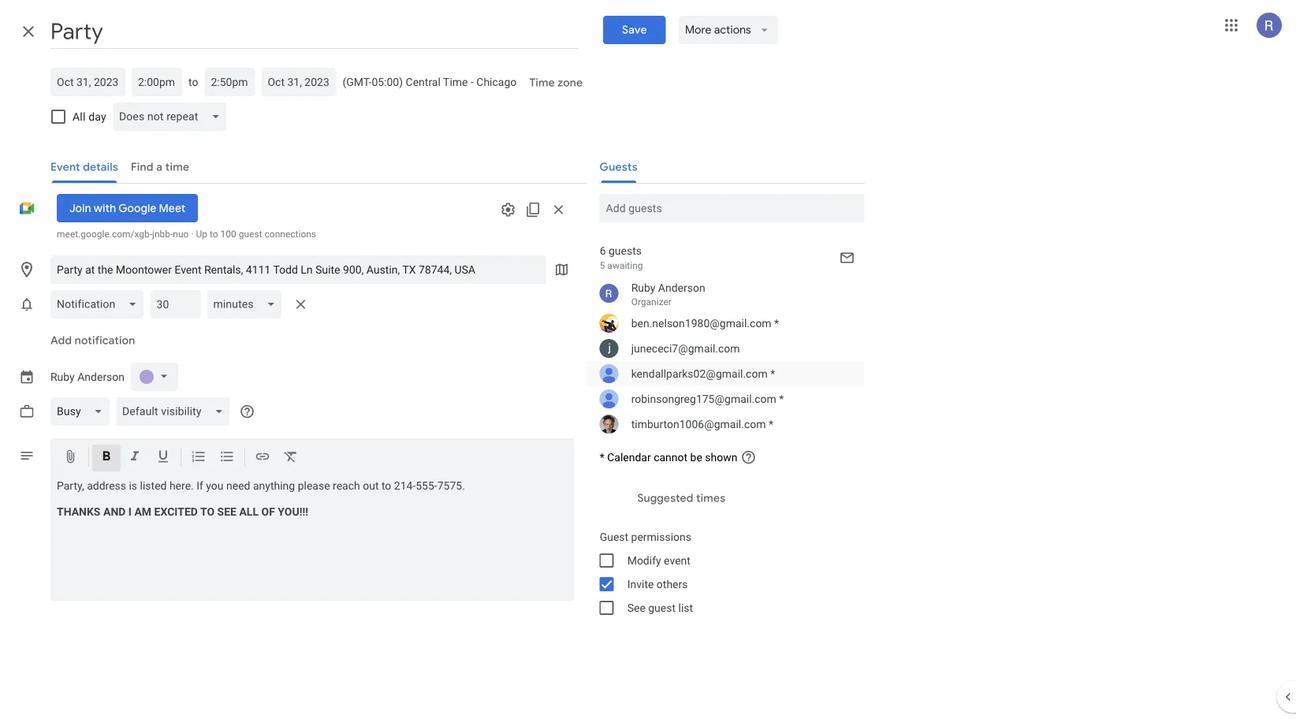 Task type: locate. For each thing, give the bounding box(es) containing it.
robinsongreg175@gmail.com *
[[631, 392, 784, 405]]

group containing guest permissions
[[587, 525, 865, 620]]

ruby for ruby anderson
[[50, 370, 75, 383]]

Minutes in advance for notification number field
[[156, 290, 194, 319]]

*
[[775, 317, 779, 330], [771, 367, 775, 380], [779, 392, 784, 405], [769, 418, 774, 431], [600, 451, 605, 464]]

to
[[188, 75, 198, 88], [210, 229, 218, 240], [382, 480, 391, 493]]

anderson for ruby anderson organizer
[[658, 281, 706, 294]]

anderson down notification
[[77, 370, 125, 383]]

kendallparks02@gmail.com *
[[631, 367, 775, 380]]

555-
[[416, 480, 437, 493]]

Title text field
[[50, 14, 578, 49]]

join
[[69, 201, 91, 215]]

* down "robinsongreg175@gmail.com" tree item
[[769, 418, 774, 431]]

time zone
[[529, 76, 583, 90]]

italic image
[[127, 449, 143, 467]]

* for ben.nelson1980@gmail.com *
[[775, 317, 779, 330]]

Start date text field
[[57, 73, 119, 91]]

you!!!
[[278, 506, 308, 519]]

* inside "robinsongreg175@gmail.com" tree item
[[779, 392, 784, 405]]

to right out
[[382, 480, 391, 493]]

bold image
[[99, 449, 114, 467]]

ruby
[[631, 281, 656, 294], [50, 370, 75, 383]]

-
[[471, 75, 474, 88]]

* inside ben.nelson1980@gmail.com tree item
[[775, 317, 779, 330]]

join with google meet
[[69, 201, 186, 215]]

time left zone
[[529, 76, 555, 90]]

* left 'calendar'
[[600, 451, 605, 464]]

suggested times
[[638, 491, 726, 506]]

2 horizontal spatial to
[[382, 480, 391, 493]]

time left -
[[443, 75, 468, 88]]

1 vertical spatial ruby
[[50, 370, 75, 383]]

Guests text field
[[606, 194, 859, 222]]

calendar
[[607, 451, 651, 464]]

1 horizontal spatial to
[[210, 229, 218, 240]]

anderson for ruby anderson
[[77, 370, 125, 383]]

7575.
[[437, 480, 465, 493]]

invite
[[628, 578, 654, 591]]

ruby down add
[[50, 370, 75, 383]]

jnbb-
[[152, 229, 173, 240]]

add notification button
[[44, 322, 141, 360]]

guests invited to this event. tree
[[587, 278, 865, 437]]

bulleted list image
[[219, 449, 235, 467]]

0 vertical spatial to
[[188, 75, 198, 88]]

all
[[239, 506, 259, 519]]

guest permissions
[[600, 530, 692, 543]]

permissions
[[631, 530, 692, 543]]

1 vertical spatial to
[[210, 229, 218, 240]]

anderson inside ruby anderson organizer
[[658, 281, 706, 294]]

* up junececi7@gmail.com "tree item"
[[775, 317, 779, 330]]

you
[[206, 480, 224, 493]]

1 horizontal spatial ruby
[[631, 281, 656, 294]]

* down junececi7@gmail.com "tree item"
[[771, 367, 775, 380]]

0 horizontal spatial anderson
[[77, 370, 125, 383]]

214-
[[394, 480, 416, 493]]

ruby anderson, organizer tree item
[[587, 278, 865, 311]]

here.
[[169, 480, 194, 493]]

* for timburton1006@gmail.com *
[[769, 418, 774, 431]]

add notification
[[50, 334, 135, 348]]

with
[[94, 201, 116, 215]]

others
[[657, 578, 688, 591]]

anderson up organizer
[[658, 281, 706, 294]]

connections
[[265, 229, 316, 240]]

guest left list
[[649, 601, 676, 614]]

save button
[[603, 16, 666, 44]]

* down kendallparks02@gmail.com tree item
[[779, 392, 784, 405]]

modify
[[628, 554, 661, 567]]

chicago
[[477, 75, 517, 88]]

meet.google.com/xgb-
[[57, 229, 152, 240]]

ruby up organizer
[[631, 281, 656, 294]]

ben.nelson1980@gmail.com tree item
[[587, 311, 865, 336]]

to
[[200, 506, 215, 519]]

anderson
[[658, 281, 706, 294], [77, 370, 125, 383]]

0 vertical spatial guest
[[239, 229, 262, 240]]

to right up
[[210, 229, 218, 240]]

guest
[[239, 229, 262, 240], [649, 601, 676, 614]]

to right start time text box
[[188, 75, 198, 88]]

0 horizontal spatial ruby
[[50, 370, 75, 383]]

guests
[[609, 244, 642, 257]]

robinsongreg175@gmail.com tree item
[[587, 386, 865, 412]]

·
[[191, 229, 194, 240]]

kendallparks02@gmail.com tree item
[[587, 361, 865, 386]]

need
[[226, 480, 250, 493]]

suggested
[[638, 491, 694, 506]]

out
[[363, 480, 379, 493]]

to inside 'description' text field
[[382, 480, 391, 493]]

timburton1006@gmail.com *
[[631, 418, 774, 431]]

time
[[443, 75, 468, 88], [529, 76, 555, 90]]

time zone button
[[523, 69, 589, 97]]

1 vertical spatial guest
[[649, 601, 676, 614]]

1 horizontal spatial guest
[[649, 601, 676, 614]]

junececi7@gmail.com tree item
[[587, 336, 865, 361]]

guest right 100
[[239, 229, 262, 240]]

group
[[587, 525, 865, 620]]

1 horizontal spatial anderson
[[658, 281, 706, 294]]

times
[[696, 491, 726, 506]]

2 vertical spatial to
[[382, 480, 391, 493]]

reach
[[333, 480, 360, 493]]

* for kendallparks02@gmail.com *
[[771, 367, 775, 380]]

formatting options toolbar
[[50, 439, 575, 477]]

1 horizontal spatial time
[[529, 76, 555, 90]]

see
[[628, 601, 646, 614]]

excited
[[154, 506, 198, 519]]

0 vertical spatial ruby
[[631, 281, 656, 294]]

0 horizontal spatial to
[[188, 75, 198, 88]]

5
[[600, 260, 605, 271]]

meet.google.com/xgb-jnbb-nuo · up to 100 guest connections
[[57, 229, 316, 240]]

ben.nelson1980@gmail.com *
[[631, 317, 779, 330]]

be
[[691, 451, 703, 464]]

0 vertical spatial anderson
[[658, 281, 706, 294]]

add
[[50, 334, 72, 348]]

nuo
[[173, 229, 189, 240]]

all
[[73, 110, 86, 123]]

insert link image
[[255, 449, 271, 467]]

ruby inside ruby anderson organizer
[[631, 281, 656, 294]]

* inside timburton1006@gmail.com tree item
[[769, 418, 774, 431]]

* inside kendallparks02@gmail.com tree item
[[771, 367, 775, 380]]

(gmt-05:00) central time - chicago
[[343, 75, 517, 88]]

ruby anderson
[[50, 370, 125, 383]]

join with google meet link
[[57, 194, 198, 222]]

1 vertical spatial anderson
[[77, 370, 125, 383]]

* for robinsongreg175@gmail.com *
[[779, 392, 784, 405]]

None field
[[113, 103, 233, 131], [50, 290, 150, 319], [207, 290, 288, 319], [50, 397, 116, 426], [116, 397, 236, 426], [113, 103, 233, 131], [50, 290, 150, 319], [207, 290, 288, 319], [50, 397, 116, 426], [116, 397, 236, 426]]

guest
[[600, 530, 629, 543]]



Task type: describe. For each thing, give the bounding box(es) containing it.
timburton1006@gmail.com tree item
[[587, 412, 865, 437]]

anything
[[253, 480, 295, 493]]

thanks and i am excited to see all of you!!!
[[57, 506, 308, 519]]

notification
[[75, 334, 135, 348]]

underline image
[[155, 449, 171, 467]]

central
[[406, 75, 441, 88]]

30 minutes before element
[[50, 287, 314, 322]]

of
[[261, 506, 275, 519]]

0 horizontal spatial time
[[443, 75, 468, 88]]

100
[[221, 229, 236, 240]]

Location text field
[[57, 256, 540, 284]]

shown
[[705, 451, 738, 464]]

ruby for ruby anderson organizer
[[631, 281, 656, 294]]

actions
[[714, 23, 751, 37]]

robinsongreg175@gmail.com
[[631, 392, 777, 405]]

Description text field
[[50, 480, 575, 598]]

all day
[[73, 110, 106, 123]]

see
[[217, 506, 237, 519]]

up
[[196, 229, 207, 240]]

0 horizontal spatial guest
[[239, 229, 262, 240]]

6 guests 5 awaiting
[[600, 244, 643, 271]]

timburton1006@gmail.com
[[631, 418, 766, 431]]

if
[[197, 480, 203, 493]]

05:00)
[[372, 75, 403, 88]]

(gmt-
[[343, 75, 372, 88]]

please
[[298, 480, 330, 493]]

google
[[118, 201, 156, 215]]

party,
[[57, 480, 84, 493]]

modify event
[[628, 554, 691, 567]]

junececi7@gmail.com
[[631, 342, 740, 355]]

End time text field
[[211, 73, 249, 91]]

Start time text field
[[138, 73, 176, 91]]

invite others
[[628, 578, 688, 591]]

6
[[600, 244, 606, 257]]

arrow_drop_down
[[758, 23, 772, 37]]

i
[[128, 506, 132, 519]]

event
[[664, 554, 691, 567]]

is
[[129, 480, 137, 493]]

* calendar cannot be shown
[[600, 451, 738, 464]]

suggested times button
[[631, 484, 732, 513]]

awaiting
[[608, 260, 643, 271]]

thanks
[[57, 506, 101, 519]]

remove formatting image
[[283, 449, 299, 467]]

and
[[103, 506, 126, 519]]

ben.nelson1980@gmail.com
[[631, 317, 772, 330]]

day
[[88, 110, 106, 123]]

see guest list
[[628, 601, 693, 614]]

am
[[134, 506, 152, 519]]

zone
[[558, 76, 583, 90]]

list
[[679, 601, 693, 614]]

save
[[622, 23, 647, 37]]

time inside button
[[529, 76, 555, 90]]

numbered list image
[[191, 449, 207, 467]]

address
[[87, 480, 126, 493]]

organizer
[[631, 297, 672, 308]]

more
[[685, 23, 712, 37]]

End date text field
[[268, 73, 330, 91]]

cannot
[[654, 451, 688, 464]]

more actions arrow_drop_down
[[685, 23, 772, 37]]

meet
[[159, 201, 186, 215]]

kendallparks02@gmail.com
[[631, 367, 768, 380]]

ruby anderson organizer
[[631, 281, 706, 308]]

listed
[[140, 480, 167, 493]]

party, address is listed here. if you need anything please reach out to 214-555-7575.
[[57, 480, 468, 493]]



Task type: vqa. For each thing, say whether or not it's contained in the screenshot.
the location
no



